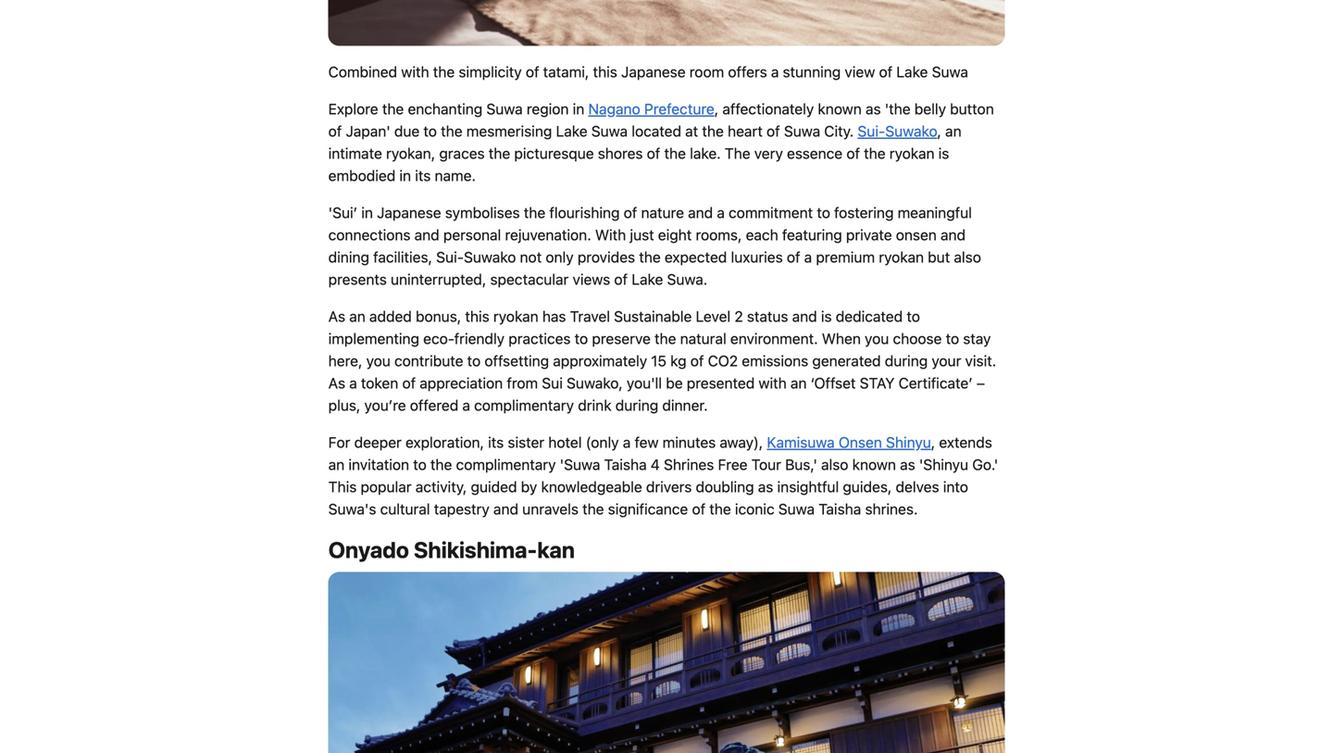 Task type: vqa. For each thing, say whether or not it's contained in the screenshot.
exploration,
yes



Task type: describe. For each thing, give the bounding box(es) containing it.
0 horizontal spatial with
[[401, 63, 429, 80]]

embodied
[[329, 167, 396, 184]]

for
[[329, 433, 351, 451]]

offsetting
[[485, 352, 549, 369]]

you're
[[365, 396, 406, 414]]

contribute
[[395, 352, 464, 369]]

to down travel
[[575, 330, 588, 347]]

token
[[361, 374, 399, 392]]

suwako,
[[567, 374, 623, 392]]

emissions
[[742, 352, 809, 369]]

the down at
[[665, 144, 686, 162]]

and up facilities,
[[415, 226, 440, 243]]

located
[[632, 122, 682, 140]]

plus,
[[329, 396, 361, 414]]

dedicated
[[836, 307, 903, 325]]

bonus,
[[416, 307, 462, 325]]

flourishing
[[550, 204, 620, 221]]

of down explore
[[329, 122, 342, 140]]

kamisuwa onsen shinyu link
[[767, 433, 932, 451]]

, an intimate ryokan, graces the picturesque shores of the lake. the very essence of the ryokan is embodied in its name.
[[329, 122, 962, 184]]

and up but
[[941, 226, 966, 243]]

suwa up belly
[[932, 63, 969, 80]]

1 vertical spatial as
[[901, 456, 916, 473]]

stay
[[860, 374, 895, 392]]

provides
[[578, 248, 636, 266]]

0 horizontal spatial as
[[759, 478, 774, 495]]

exploration,
[[406, 433, 484, 451]]

1 vertical spatial taisha
[[819, 500, 862, 518]]

rejuvenation.
[[505, 226, 592, 243]]

presents
[[329, 270, 387, 288]]

complimentary inside , extends an invitation to the complimentary 'suwa taisha 4 shrines free tour bus,' also known as 'shinyu go.' this popular activity, guided by knowledgeable drivers doubling as insightful guides, delves into suwa's cultural tapestry and unravels the significance of the iconic suwa taisha shrines.
[[456, 456, 556, 473]]

affectionately
[[723, 100, 815, 117]]

popular
[[361, 478, 412, 495]]

fostering
[[835, 204, 894, 221]]

commitment
[[729, 204, 813, 221]]

in inside 'sui' in japanese symbolises the flourishing of nature and a commitment to fostering meaningful connections and personal rejuvenation. with just eight rooms, each featuring private onsen and dining facilities, sui-suwako not only provides the expected luxuries of a premium ryokan but also presents uninterrupted, spectacular views of lake suwa.
[[362, 204, 373, 221]]

of right view
[[880, 63, 893, 80]]

an up implementing
[[349, 307, 366, 325]]

minutes
[[663, 433, 716, 451]]

heart
[[728, 122, 763, 140]]

enchanting
[[408, 100, 483, 117]]

sui- inside 'sui' in japanese symbolises the flourishing of nature and a commitment to fostering meaningful connections and personal rejuvenation. with just eight rooms, each featuring private onsen and dining facilities, sui-suwako not only provides the expected luxuries of a premium ryokan but also presents uninterrupted, spectacular views of lake suwa.
[[437, 248, 464, 266]]

significance
[[608, 500, 689, 518]]

only
[[546, 248, 574, 266]]

also inside , extends an invitation to the complimentary 'suwa taisha 4 shrines free tour bus,' also known as 'shinyu go.' this popular activity, guided by knowledgeable drivers doubling as insightful guides, delves into suwa's cultural tapestry and unravels the significance of the iconic suwa taisha shrines.
[[822, 456, 849, 473]]

natural
[[681, 330, 727, 347]]

at
[[686, 122, 699, 140]]

and up rooms,
[[688, 204, 713, 221]]

0 vertical spatial japanese
[[622, 63, 686, 80]]

, affectionately known as 'the belly button of japan' due to the mesmerising lake suwa located at the heart of suwa city.
[[329, 100, 995, 140]]

japan'
[[346, 122, 391, 140]]

to up choose
[[907, 307, 921, 325]]

to inside , extends an invitation to the complimentary 'suwa taisha 4 shrines free tour bus,' also known as 'shinyu go.' this popular activity, guided by knowledgeable drivers doubling as insightful guides, delves into suwa's cultural tapestry and unravels the significance of the iconic suwa taisha shrines.
[[413, 456, 427, 473]]

2
[[735, 307, 744, 325]]

suwa down nagano
[[592, 122, 628, 140]]

'the
[[885, 100, 911, 117]]

by
[[521, 478, 538, 495]]

mesmerising
[[467, 122, 552, 140]]

kg
[[671, 352, 687, 369]]

onyado
[[329, 537, 409, 563]]

into
[[944, 478, 969, 495]]

meaningful
[[898, 204, 973, 221]]

the down just
[[639, 248, 661, 266]]

tour
[[752, 456, 782, 473]]

of up 'very'
[[767, 122, 781, 140]]

symbolises
[[445, 204, 520, 221]]

and inside , extends an invitation to the complimentary 'suwa taisha 4 shrines free tour bus,' also known as 'shinyu go.' this popular activity, guided by knowledgeable drivers doubling as insightful guides, delves into suwa's cultural tapestry and unravels the significance of the iconic suwa taisha shrines.
[[494, 500, 519, 518]]

1 vertical spatial during
[[616, 396, 659, 414]]

status
[[747, 307, 789, 325]]

ryokan inside , an intimate ryokan, graces the picturesque shores of the lake. the very essence of the ryokan is embodied in its name.
[[890, 144, 935, 162]]

sister
[[508, 433, 545, 451]]

as inside , affectionately known as 'the belly button of japan' due to the mesmerising lake suwa located at the heart of suwa city.
[[866, 100, 881, 117]]

suwa inside , extends an invitation to the complimentary 'suwa taisha 4 shrines free tour bus,' also known as 'shinyu go.' this popular activity, guided by knowledgeable drivers doubling as insightful guides, delves into suwa's cultural tapestry and unravels the significance of the iconic suwa taisha shrines.
[[779, 500, 815, 518]]

ryokan,
[[386, 144, 436, 162]]

of right kg
[[691, 352, 704, 369]]

private
[[847, 226, 893, 243]]

prefecture
[[645, 100, 715, 117]]

the down the mesmerising
[[489, 144, 511, 162]]

of right token
[[402, 374, 416, 392]]

go.'
[[973, 456, 999, 473]]

level
[[696, 307, 731, 325]]

the down "sui-suwako" link
[[864, 144, 886, 162]]

very
[[755, 144, 784, 162]]

each
[[746, 226, 779, 243]]

just
[[630, 226, 655, 243]]

as an added bonus, this ryokan has travel sustainable level 2 status and is dedicated to implementing eco-friendly practices to preserve the natural environment. when you choose to stay here, you contribute to offsetting approximately 15 kg of co2 emissions generated during your visit. as a token of appreciation from sui suwako, you'll be presented with an 'offset stay certificate' – plus, you're offered a complimentary drink during dinner.
[[329, 307, 997, 414]]

a up rooms,
[[717, 204, 725, 221]]

of down 'provides'
[[615, 270, 628, 288]]

rooms,
[[696, 226, 742, 243]]

a down featuring
[[805, 248, 813, 266]]

sustainable
[[614, 307, 692, 325]]

'shinyu
[[920, 456, 969, 473]]

0 vertical spatial in
[[573, 100, 585, 117]]

appreciation
[[420, 374, 503, 392]]

nature
[[641, 204, 685, 221]]

free
[[718, 456, 748, 473]]

ryokan inside as an added bonus, this ryokan has travel sustainable level 2 status and is dedicated to implementing eco-friendly practices to preserve the natural environment. when you choose to stay here, you contribute to offsetting approximately 15 kg of co2 emissions generated during your visit. as a token of appreciation from sui suwako, you'll be presented with an 'offset stay certificate' – plus, you're offered a complimentary drink during dinner.
[[494, 307, 539, 325]]

suwa up the mesmerising
[[487, 100, 523, 117]]

suwa.
[[667, 270, 708, 288]]

generated
[[813, 352, 881, 369]]

its inside , an intimate ryokan, graces the picturesque shores of the lake. the very essence of the ryokan is embodied in its name.
[[415, 167, 431, 184]]

a right offers on the right of page
[[772, 63, 779, 80]]

implementing
[[329, 330, 420, 347]]

explore
[[329, 100, 379, 117]]

the inside as an added bonus, this ryokan has travel sustainable level 2 status and is dedicated to implementing eco-friendly practices to preserve the natural environment. when you choose to stay here, you contribute to offsetting approximately 15 kg of co2 emissions generated during your visit. as a token of appreciation from sui suwako, you'll be presented with an 'offset stay certificate' – plus, you're offered a complimentary drink during dinner.
[[655, 330, 677, 347]]

the down doubling
[[710, 500, 732, 518]]

room
[[690, 63, 725, 80]]

here,
[[329, 352, 363, 369]]

intimate
[[329, 144, 382, 162]]

the up enchanting
[[433, 63, 455, 80]]

delves
[[896, 478, 940, 495]]

sui-suwako link
[[858, 122, 938, 140]]

known inside , extends an invitation to the complimentary 'suwa taisha 4 shrines free tour bus,' also known as 'shinyu go.' this popular activity, guided by knowledgeable drivers doubling as insightful guides, delves into suwa's cultural tapestry and unravels the significance of the iconic suwa taisha shrines.
[[853, 456, 897, 473]]

drink
[[578, 396, 612, 414]]



Task type: locate. For each thing, give the bounding box(es) containing it.
0 vertical spatial its
[[415, 167, 431, 184]]

1 horizontal spatial with
[[759, 374, 787, 392]]

0 vertical spatial complimentary
[[474, 396, 574, 414]]

1 vertical spatial complimentary
[[456, 456, 556, 473]]

ryokan inside 'sui' in japanese symbolises the flourishing of nature and a commitment to fostering meaningful connections and personal rejuvenation. with just eight rooms, each featuring private onsen and dining facilities, sui-suwako not only provides the expected luxuries of a premium ryokan but also presents uninterrupted, spectacular views of lake suwa.
[[879, 248, 925, 266]]

0 vertical spatial suwako
[[886, 122, 938, 140]]

1 horizontal spatial as
[[866, 100, 881, 117]]

during down choose
[[885, 352, 928, 369]]

its left sister
[[488, 433, 504, 451]]

1 vertical spatial japanese
[[377, 204, 442, 221]]

0 horizontal spatial japanese
[[377, 204, 442, 221]]

environment.
[[731, 330, 819, 347]]

the up the rejuvenation.
[[524, 204, 546, 221]]

as left 'the
[[866, 100, 881, 117]]

city.
[[825, 122, 854, 140]]

a down here,
[[349, 374, 357, 392]]

0 horizontal spatial is
[[822, 307, 832, 325]]

presented
[[687, 374, 755, 392]]

1 vertical spatial with
[[759, 374, 787, 392]]

2 vertical spatial in
[[362, 204, 373, 221]]

to right due
[[424, 122, 437, 140]]

friendly
[[455, 330, 505, 347]]

also right but
[[955, 248, 982, 266]]

2 vertical spatial ,
[[932, 433, 936, 451]]

suwa
[[932, 63, 969, 80], [487, 100, 523, 117], [592, 122, 628, 140], [785, 122, 821, 140], [779, 500, 815, 518]]

as down the tour
[[759, 478, 774, 495]]

suwa down insightful
[[779, 500, 815, 518]]

1 vertical spatial suwako
[[464, 248, 516, 266]]

1 horizontal spatial lake
[[632, 270, 664, 288]]

an down 'emissions' on the top of page
[[791, 374, 807, 392]]

visit.
[[966, 352, 997, 369]]

sui-suwako
[[858, 122, 938, 140]]

2 vertical spatial lake
[[632, 270, 664, 288]]

0 vertical spatial known
[[818, 100, 862, 117]]

complimentary inside as an added bonus, this ryokan has travel sustainable level 2 status and is dedicated to implementing eco-friendly practices to preserve the natural environment. when you choose to stay here, you contribute to offsetting approximately 15 kg of co2 emissions generated during your visit. as a token of appreciation from sui suwako, you'll be presented with an 'offset stay certificate' – plus, you're offered a complimentary drink during dinner.
[[474, 396, 574, 414]]

as down presents
[[329, 307, 346, 325]]

'sui' in japanese symbolises the flourishing of nature and a commitment to fostering meaningful connections and personal rejuvenation. with just eight rooms, each featuring private onsen and dining facilities, sui-suwako not only provides the expected luxuries of a premium ryokan but also presents uninterrupted, spectacular views of lake suwa.
[[329, 204, 982, 288]]

1 vertical spatial sui-
[[437, 248, 464, 266]]

stay
[[964, 330, 992, 347]]

0 horizontal spatial in
[[362, 204, 373, 221]]

the right at
[[703, 122, 724, 140]]

4
[[651, 456, 660, 473]]

0 vertical spatial during
[[885, 352, 928, 369]]

shrines.
[[866, 500, 918, 518]]

1 horizontal spatial you
[[865, 330, 890, 347]]

0 vertical spatial also
[[955, 248, 982, 266]]

ryokan down onsen
[[879, 248, 925, 266]]

, for affectionately
[[715, 100, 719, 117]]

of inside , extends an invitation to the complimentary 'suwa taisha 4 shrines free tour bus,' also known as 'shinyu go.' this popular activity, guided by knowledgeable drivers doubling as insightful guides, delves into suwa's cultural tapestry and unravels the significance of the iconic suwa taisha shrines.
[[692, 500, 706, 518]]

during down you'll at the left of page
[[616, 396, 659, 414]]

shinyu
[[887, 433, 932, 451]]

0 horizontal spatial suwako
[[464, 248, 516, 266]]

this
[[593, 63, 618, 80], [465, 307, 490, 325]]

japanese inside 'sui' in japanese symbolises the flourishing of nature and a commitment to fostering meaningful connections and personal rejuvenation. with just eight rooms, each featuring private onsen and dining facilities, sui-suwako not only provides the expected luxuries of a premium ryokan but also presents uninterrupted, spectacular views of lake suwa.
[[377, 204, 442, 221]]

0 horizontal spatial its
[[415, 167, 431, 184]]

1 horizontal spatial japanese
[[622, 63, 686, 80]]

, inside , affectionately known as 'the belly button of japan' due to the mesmerising lake suwa located at the heart of suwa city.
[[715, 100, 719, 117]]

0 vertical spatial taisha
[[605, 456, 647, 473]]

also inside 'sui' in japanese symbolises the flourishing of nature and a commitment to fostering meaningful connections and personal rejuvenation. with just eight rooms, each featuring private onsen and dining facilities, sui-suwako not only provides the expected luxuries of a premium ryokan but also presents uninterrupted, spectacular views of lake suwa.
[[955, 248, 982, 266]]

2 horizontal spatial ,
[[938, 122, 942, 140]]

few
[[635, 433, 659, 451]]

0 vertical spatial ryokan
[[890, 144, 935, 162]]

'offset
[[811, 374, 856, 392]]

0 vertical spatial as
[[329, 307, 346, 325]]

0 vertical spatial with
[[401, 63, 429, 80]]

0 vertical spatial lake
[[897, 63, 929, 80]]

, down room
[[715, 100, 719, 117]]

0 vertical spatial ,
[[715, 100, 719, 117]]

as down the shinyu
[[901, 456, 916, 473]]

1 vertical spatial its
[[488, 433, 504, 451]]

2 horizontal spatial lake
[[897, 63, 929, 80]]

an down the for
[[329, 456, 345, 473]]

, inside , extends an invitation to the complimentary 'suwa taisha 4 shrines free tour bus,' also known as 'shinyu go.' this popular activity, guided by knowledgeable drivers doubling as insightful guides, delves into suwa's cultural tapestry and unravels the significance of the iconic suwa taisha shrines.
[[932, 433, 936, 451]]

to inside 'sui' in japanese symbolises the flourishing of nature and a commitment to fostering meaningful connections and personal rejuvenation. with just eight rooms, each featuring private onsen and dining facilities, sui-suwako not only provides the expected luxuries of a premium ryokan but also presents uninterrupted, spectacular views of lake suwa.
[[817, 204, 831, 221]]

, inside , an intimate ryokan, graces the picturesque shores of the lake. the very essence of the ryokan is embodied in its name.
[[938, 122, 942, 140]]

taisha down for deeper exploration, its sister hotel (only a few minutes away), kamisuwa onsen shinyu
[[605, 456, 647, 473]]

1 vertical spatial ryokan
[[879, 248, 925, 266]]

0 horizontal spatial lake
[[556, 122, 588, 140]]

1 vertical spatial this
[[465, 307, 490, 325]]

tapestry
[[434, 500, 490, 518]]

in down ryokan,
[[400, 167, 411, 184]]

1 vertical spatial is
[[822, 307, 832, 325]]

dining
[[329, 248, 370, 266]]

1 vertical spatial in
[[400, 167, 411, 184]]

this inside as an added bonus, this ryokan has travel sustainable level 2 status and is dedicated to implementing eco-friendly practices to preserve the natural environment. when you choose to stay here, you contribute to offsetting approximately 15 kg of co2 emissions generated during your visit. as a token of appreciation from sui suwako, you'll be presented with an 'offset stay certificate' – plus, you're offered a complimentary drink during dinner.
[[465, 307, 490, 325]]

1 vertical spatial as
[[329, 374, 346, 392]]

0 horizontal spatial ,
[[715, 100, 719, 117]]

eight
[[658, 226, 692, 243]]

2 vertical spatial ryokan
[[494, 307, 539, 325]]

known inside , affectionately known as 'the belly button of japan' due to the mesmerising lake suwa located at the heart of suwa city.
[[818, 100, 862, 117]]

of up just
[[624, 204, 638, 221]]

during
[[885, 352, 928, 369], [616, 396, 659, 414]]

uninterrupted,
[[391, 270, 487, 288]]

lake inside , affectionately known as 'the belly button of japan' due to the mesmerising lake suwa located at the heart of suwa city.
[[556, 122, 588, 140]]

suwako inside 'sui' in japanese symbolises the flourishing of nature and a commitment to fostering meaningful connections and personal rejuvenation. with just eight rooms, each featuring private onsen and dining facilities, sui-suwako not only provides the expected luxuries of a premium ryokan but also presents uninterrupted, spectacular views of lake suwa.
[[464, 248, 516, 266]]

sui- up uninterrupted,
[[437, 248, 464, 266]]

simplicity
[[459, 63, 522, 80]]

as up plus,
[[329, 374, 346, 392]]

an inside , extends an invitation to the complimentary 'suwa taisha 4 shrines free tour bus,' also known as 'shinyu go.' this popular activity, guided by knowledgeable drivers doubling as insightful guides, delves into suwa's cultural tapestry and unravels the significance of the iconic suwa taisha shrines.
[[329, 456, 345, 473]]

1 horizontal spatial this
[[593, 63, 618, 80]]

button
[[951, 100, 995, 117]]

0 vertical spatial as
[[866, 100, 881, 117]]

explore the enchanting suwa region in nagano prefecture
[[329, 100, 715, 117]]

with inside as an added bonus, this ryokan has travel sustainable level 2 status and is dedicated to implementing eco-friendly practices to preserve the natural environment. when you choose to stay here, you contribute to offsetting approximately 15 kg of co2 emissions generated during your visit. as a token of appreciation from sui suwako, you'll be presented with an 'offset stay certificate' – plus, you're offered a complimentary drink during dinner.
[[759, 374, 787, 392]]

to up your
[[946, 330, 960, 347]]

to up featuring
[[817, 204, 831, 221]]

this up nagano
[[593, 63, 618, 80]]

lake
[[897, 63, 929, 80], [556, 122, 588, 140], [632, 270, 664, 288]]

is inside as an added bonus, this ryokan has travel sustainable level 2 status and is dedicated to implementing eco-friendly practices to preserve the natural environment. when you choose to stay here, you contribute to offsetting approximately 15 kg of co2 emissions generated during your visit. as a token of appreciation from sui suwako, you'll be presented with an 'offset stay certificate' – plus, you're offered a complimentary drink during dinner.
[[822, 307, 832, 325]]

0 horizontal spatial taisha
[[605, 456, 647, 473]]

lake up 'the
[[897, 63, 929, 80]]

not
[[520, 248, 542, 266]]

view
[[845, 63, 876, 80]]

offered
[[410, 396, 459, 414]]

in right "region"
[[573, 100, 585, 117]]

japanese up nagano prefecture 'link'
[[622, 63, 686, 80]]

with down 'emissions' on the top of page
[[759, 374, 787, 392]]

lake up sustainable on the top of page
[[632, 270, 664, 288]]

combined with the simplicity of tatami, this japanese room offers a stunning view of lake suwa
[[329, 63, 969, 80]]

is down belly
[[939, 144, 950, 162]]

to inside , affectionately known as 'the belly button of japan' due to the mesmerising lake suwa located at the heart of suwa city.
[[424, 122, 437, 140]]

onsen
[[839, 433, 883, 451]]

offers
[[729, 63, 768, 80]]

deeper
[[354, 433, 402, 451]]

your
[[932, 352, 962, 369]]

you
[[865, 330, 890, 347], [366, 352, 391, 369]]

is up when
[[822, 307, 832, 325]]

premium
[[816, 248, 875, 266]]

, for an
[[938, 122, 942, 140]]

known up guides,
[[853, 456, 897, 473]]

1 vertical spatial known
[[853, 456, 897, 473]]

the up activity,
[[431, 456, 452, 473]]

away),
[[720, 433, 764, 451]]

knowledgeable
[[541, 478, 643, 495]]

you up token
[[366, 352, 391, 369]]

known up the "city."
[[818, 100, 862, 117]]

2 horizontal spatial as
[[901, 456, 916, 473]]

1 horizontal spatial taisha
[[819, 500, 862, 518]]

the
[[725, 144, 751, 162]]

and inside as an added bonus, this ryokan has travel sustainable level 2 status and is dedicated to implementing eco-friendly practices to preserve the natural environment. when you choose to stay here, you contribute to offsetting approximately 15 kg of co2 emissions generated during your visit. as a token of appreciation from sui suwako, you'll be presented with an 'offset stay certificate' – plus, you're offered a complimentary drink during dinner.
[[793, 307, 818, 325]]

choose
[[893, 330, 942, 347]]

of down doubling
[[692, 500, 706, 518]]

1 vertical spatial also
[[822, 456, 849, 473]]

approximately
[[553, 352, 648, 369]]

0 vertical spatial this
[[593, 63, 618, 80]]

of down located
[[647, 144, 661, 162]]

ryokan
[[890, 144, 935, 162], [879, 248, 925, 266], [494, 307, 539, 325]]

of left "tatami,"
[[526, 63, 540, 80]]

drivers
[[647, 478, 692, 495]]

of down featuring
[[787, 248, 801, 266]]

0 vertical spatial is
[[939, 144, 950, 162]]

1 vertical spatial you
[[366, 352, 391, 369]]

the down enchanting
[[441, 122, 463, 140]]

hotel
[[549, 433, 582, 451]]

2 horizontal spatial in
[[573, 100, 585, 117]]

ryokan up practices
[[494, 307, 539, 325]]

1 horizontal spatial ,
[[932, 433, 936, 451]]

shikishima-
[[414, 537, 538, 563]]

'sui'
[[329, 204, 358, 221]]

japanese
[[622, 63, 686, 80], [377, 204, 442, 221]]

stunning
[[783, 63, 841, 80]]

doubling
[[696, 478, 755, 495]]

1 horizontal spatial during
[[885, 352, 928, 369]]

, for extends
[[932, 433, 936, 451]]

and right status at right
[[793, 307, 818, 325]]

the down "knowledgeable"
[[583, 500, 604, 518]]

sui-
[[858, 122, 886, 140], [437, 248, 464, 266]]

1 horizontal spatial sui-
[[858, 122, 886, 140]]

be
[[666, 374, 683, 392]]

you down dedicated
[[865, 330, 890, 347]]

of down the "city."
[[847, 144, 861, 162]]

luxuries
[[731, 248, 783, 266]]

to up activity,
[[413, 456, 427, 473]]

the up due
[[382, 100, 404, 117]]

0 horizontal spatial during
[[616, 396, 659, 414]]

bus,'
[[786, 456, 818, 473]]

0 vertical spatial you
[[865, 330, 890, 347]]

complimentary
[[474, 396, 574, 414], [456, 456, 556, 473]]

to down friendly
[[468, 352, 481, 369]]

1 horizontal spatial in
[[400, 167, 411, 184]]

0 horizontal spatial this
[[465, 307, 490, 325]]

1 as from the top
[[329, 307, 346, 325]]

1 horizontal spatial its
[[488, 433, 504, 451]]

essence
[[787, 144, 843, 162]]

is inside , an intimate ryokan, graces the picturesque shores of the lake. the very essence of the ryokan is embodied in its name.
[[939, 144, 950, 162]]

nagano
[[589, 100, 641, 117]]

is
[[939, 144, 950, 162], [822, 307, 832, 325]]

but
[[928, 248, 951, 266]]

with up enchanting
[[401, 63, 429, 80]]

its down ryokan,
[[415, 167, 431, 184]]

lake inside 'sui' in japanese symbolises the flourishing of nature and a commitment to fostering meaningful connections and personal rejuvenation. with just eight rooms, each featuring private onsen and dining facilities, sui-suwako not only provides the expected luxuries of a premium ryokan but also presents uninterrupted, spectacular views of lake suwa.
[[632, 270, 664, 288]]

in inside , an intimate ryokan, graces the picturesque shores of the lake. the very essence of the ryokan is embodied in its name.
[[400, 167, 411, 184]]

a left few
[[623, 433, 631, 451]]

this up friendly
[[465, 307, 490, 325]]

0 vertical spatial sui-
[[858, 122, 886, 140]]

a down the appreciation
[[463, 396, 471, 414]]

certificate'
[[899, 374, 973, 392]]

an inside , an intimate ryokan, graces the picturesque shores of the lake. the very essence of the ryokan is embodied in its name.
[[946, 122, 962, 140]]

and down guided
[[494, 500, 519, 518]]

2 as from the top
[[329, 374, 346, 392]]

an down button
[[946, 122, 962, 140]]

graces
[[439, 144, 485, 162]]

, up 'shinyu
[[932, 433, 936, 451]]

kan
[[538, 537, 575, 563]]

practices
[[509, 330, 571, 347]]

lake up picturesque
[[556, 122, 588, 140]]

personal
[[444, 226, 501, 243]]

0 horizontal spatial also
[[822, 456, 849, 473]]

suwako down 'personal'
[[464, 248, 516, 266]]

2 vertical spatial as
[[759, 478, 774, 495]]

,
[[715, 100, 719, 117], [938, 122, 942, 140], [932, 433, 936, 451]]

1 horizontal spatial is
[[939, 144, 950, 162]]

suwako down 'the
[[886, 122, 938, 140]]

taisha down guides,
[[819, 500, 862, 518]]

1 horizontal spatial suwako
[[886, 122, 938, 140]]

1 vertical spatial ,
[[938, 122, 942, 140]]

1 vertical spatial lake
[[556, 122, 588, 140]]

in up connections in the top of the page
[[362, 204, 373, 221]]

, down belly
[[938, 122, 942, 140]]

region
[[527, 100, 569, 117]]

suwa up essence
[[785, 122, 821, 140]]

complimentary up guided
[[456, 456, 556, 473]]

0 horizontal spatial you
[[366, 352, 391, 369]]

combined
[[329, 63, 397, 80]]

sui- right the "city."
[[858, 122, 886, 140]]

iconic
[[735, 500, 775, 518]]

shores
[[598, 144, 643, 162]]

1 horizontal spatial also
[[955, 248, 982, 266]]

name.
[[435, 167, 476, 184]]

complimentary down from
[[474, 396, 574, 414]]

ryokan down "sui-suwako" link
[[890, 144, 935, 162]]

co2
[[708, 352, 738, 369]]

facilities,
[[373, 248, 433, 266]]

, extends an invitation to the complimentary 'suwa taisha 4 shrines free tour bus,' also known as 'shinyu go.' this popular activity, guided by knowledgeable drivers doubling as insightful guides, delves into suwa's cultural tapestry and unravels the significance of the iconic suwa taisha shrines.
[[329, 433, 999, 518]]

the up 15
[[655, 330, 677, 347]]

also down the kamisuwa onsen shinyu link
[[822, 456, 849, 473]]

with
[[596, 226, 626, 243]]

0 horizontal spatial sui-
[[437, 248, 464, 266]]

japanese up facilities,
[[377, 204, 442, 221]]



